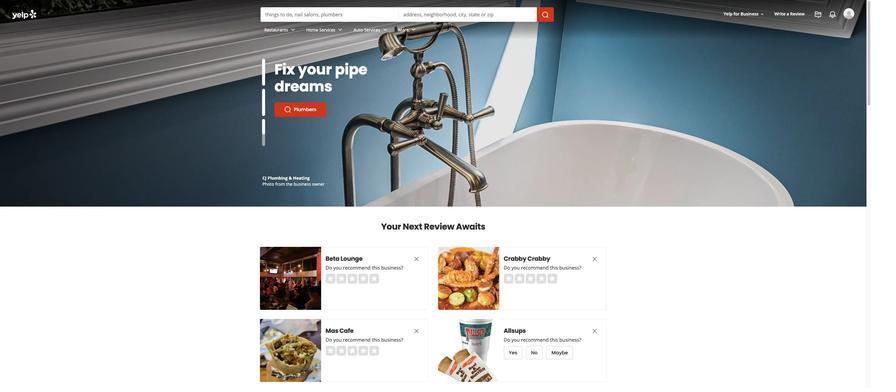 Task type: locate. For each thing, give the bounding box(es) containing it.
notifications image
[[830, 11, 837, 18]]

a
[[787, 11, 790, 17]]

do down beta
[[326, 265, 333, 271]]

no button
[[527, 346, 543, 360]]

0 vertical spatial review
[[791, 11, 806, 17]]

do you recommend this business? for crabby
[[504, 265, 582, 271]]

owner
[[312, 181, 325, 187]]

(no rating) image down crabby crabby
[[504, 274, 558, 284]]

do
[[326, 265, 333, 271], [504, 265, 511, 271], [326, 337, 333, 344], [504, 337, 511, 344]]

dismiss card image
[[413, 256, 421, 263], [592, 256, 599, 263]]

do for beta
[[326, 265, 333, 271]]

recommend
[[343, 265, 371, 271], [522, 265, 549, 271], [343, 337, 371, 344], [522, 337, 549, 344]]

2 dismiss card image from the left
[[592, 328, 599, 335]]

0 horizontal spatial 24 chevron down v2 image
[[290, 26, 297, 33]]

rating element down lounge
[[326, 274, 379, 284]]

24 chevron down v2 image inside home services link
[[337, 26, 344, 33]]

None radio
[[370, 274, 379, 284], [515, 274, 525, 284], [537, 274, 547, 284], [348, 346, 358, 356], [370, 346, 379, 356], [370, 274, 379, 284], [515, 274, 525, 284], [537, 274, 547, 284], [348, 346, 358, 356], [370, 346, 379, 356]]

you for crabby
[[512, 265, 520, 271]]

0 horizontal spatial services
[[320, 27, 336, 33]]

0 horizontal spatial dismiss card image
[[413, 328, 421, 335]]

beta
[[326, 255, 340, 263]]

write a review
[[775, 11, 806, 17]]

cj
[[263, 175, 267, 181]]

business? for cafe
[[382, 337, 404, 344]]

recommend down mas cafe link
[[343, 337, 371, 344]]

this for cafe
[[372, 337, 381, 344]]

recommend for cafe
[[343, 337, 371, 344]]

maybe
[[552, 350, 569, 357]]

rating element for lounge
[[326, 274, 379, 284]]

you down the "mas cafe" at the left bottom
[[334, 337, 342, 344]]

yes button
[[504, 346, 523, 360]]

24 search v2 image
[[284, 106, 292, 113]]

allsups link
[[504, 327, 580, 335]]

this
[[372, 265, 381, 271], [551, 265, 559, 271], [372, 337, 381, 344], [551, 337, 559, 344]]

awaits
[[457, 221, 486, 233]]

dismiss card image for beta lounge
[[413, 256, 421, 263]]

24 chevron down v2 image for more
[[410, 26, 418, 33]]

1 dismiss card image from the left
[[413, 328, 421, 335]]

0 horizontal spatial none field
[[266, 11, 394, 18]]

24 chevron down v2 image right restaurants
[[290, 26, 297, 33]]

do for mas
[[326, 337, 333, 344]]

mas cafe link
[[326, 327, 402, 335]]

fix
[[275, 59, 295, 80]]

do you recommend this business?
[[326, 265, 404, 271], [504, 265, 582, 271], [326, 337, 404, 344], [504, 337, 582, 344]]

do down mas at the left bottom
[[326, 337, 333, 344]]

services right home
[[320, 27, 336, 33]]

0 horizontal spatial review
[[424, 221, 455, 233]]

rating element down crabby crabby
[[504, 274, 558, 284]]

1 horizontal spatial review
[[791, 11, 806, 17]]

cj plumbing & heating link
[[263, 175, 310, 181]]

fix your pipe dreams
[[275, 59, 368, 97]]

yelp
[[724, 11, 733, 17]]

you down crabby crabby
[[512, 265, 520, 271]]

business? down beta lounge link
[[382, 265, 404, 271]]

24 chevron down v2 image left auto
[[337, 26, 344, 33]]

business? down crabby crabby link
[[560, 265, 582, 271]]

0 horizontal spatial dismiss card image
[[413, 256, 421, 263]]

this down mas cafe link
[[372, 337, 381, 344]]

1 horizontal spatial services
[[364, 27, 381, 33]]

you
[[334, 265, 342, 271], [512, 265, 520, 271], [334, 337, 342, 344], [512, 337, 520, 344]]

1 24 chevron down v2 image from the left
[[290, 26, 297, 33]]

rating element down cafe
[[326, 346, 379, 356]]

1 dismiss card image from the left
[[413, 256, 421, 263]]

(no rating) image
[[326, 274, 379, 284], [504, 274, 558, 284], [326, 346, 379, 356]]

beta lounge
[[326, 255, 363, 263]]

dismiss card image
[[413, 328, 421, 335], [592, 328, 599, 335]]

1 horizontal spatial none field
[[404, 11, 532, 18]]

24 chevron down v2 image inside more 'link'
[[410, 26, 418, 33]]

review right next
[[424, 221, 455, 233]]

recommend down lounge
[[343, 265, 371, 271]]

photo of allsups image
[[439, 319, 500, 382]]

(no rating) image down cafe
[[326, 346, 379, 356]]

rating element for crabby
[[504, 274, 558, 284]]

this down crabby crabby link
[[551, 265, 559, 271]]

select slide image
[[262, 59, 265, 86], [262, 89, 265, 116], [262, 109, 265, 136]]

2 horizontal spatial 24 chevron down v2 image
[[410, 26, 418, 33]]

24 chevron down v2 image right more
[[410, 26, 418, 33]]

explore banner section banner
[[0, 0, 867, 207]]

dismiss card image for crabby crabby
[[592, 256, 599, 263]]

home services link
[[302, 22, 349, 39]]

business?
[[382, 265, 404, 271], [560, 265, 582, 271], [382, 337, 404, 344], [560, 337, 582, 344]]

None field
[[266, 11, 394, 18], [404, 11, 532, 18]]

2 services from the left
[[364, 27, 381, 33]]

allsups
[[504, 327, 527, 335]]

do you recommend this business? for lounge
[[326, 265, 404, 271]]

24 chevron down v2 image
[[290, 26, 297, 33], [337, 26, 344, 33], [410, 26, 418, 33]]

None search field
[[0, 0, 867, 45], [261, 7, 555, 22], [0, 0, 867, 45], [261, 7, 555, 22]]

2 24 chevron down v2 image from the left
[[337, 26, 344, 33]]

24 chevron down v2 image inside restaurants link
[[290, 26, 297, 33]]

photo of beta lounge image
[[260, 247, 321, 310]]

photo
[[263, 181, 274, 187]]

review
[[791, 11, 806, 17], [424, 221, 455, 233]]

0 horizontal spatial crabby
[[504, 255, 527, 263]]

plumbers
[[294, 106, 317, 113]]

write
[[775, 11, 786, 17]]

services left 24 chevron down v2 icon
[[364, 27, 381, 33]]

1 services from the left
[[320, 27, 336, 33]]

recommend down allsups link
[[522, 337, 549, 344]]

services for home services
[[320, 27, 336, 33]]

2 dismiss card image from the left
[[592, 256, 599, 263]]

16 chevron down v2 image
[[761, 12, 766, 17]]

you for mas
[[334, 337, 342, 344]]

home services
[[307, 27, 336, 33]]

you down allsups
[[512, 337, 520, 344]]

review inside user actions element
[[791, 11, 806, 17]]

1 horizontal spatial dismiss card image
[[592, 328, 599, 335]]

1 vertical spatial review
[[424, 221, 455, 233]]

rating element
[[326, 274, 379, 284], [504, 274, 558, 284], [326, 346, 379, 356]]

business
[[294, 181, 311, 187]]

2 none field from the left
[[404, 11, 532, 18]]

do you recommend this business? down allsups link
[[504, 337, 582, 344]]

do you recommend this business? down crabby crabby link
[[504, 265, 582, 271]]

3 24 chevron down v2 image from the left
[[410, 26, 418, 33]]

1 horizontal spatial dismiss card image
[[592, 256, 599, 263]]

services
[[320, 27, 336, 33], [364, 27, 381, 33]]

&
[[289, 175, 292, 181]]

maybe button
[[547, 346, 574, 360]]

do down crabby crabby
[[504, 265, 511, 271]]

24 chevron down v2 image
[[382, 26, 389, 33]]

you down beta
[[334, 265, 342, 271]]

this up maybe button
[[551, 337, 559, 344]]

do you recommend this business? down mas cafe link
[[326, 337, 404, 344]]

recommend down crabby crabby link
[[522, 265, 549, 271]]

crabby
[[504, 255, 527, 263], [528, 255, 551, 263]]

cafe
[[340, 327, 354, 335]]

review right 'a'
[[791, 11, 806, 17]]

None radio
[[326, 274, 336, 284], [337, 274, 347, 284], [348, 274, 358, 284], [359, 274, 369, 284], [504, 274, 514, 284], [526, 274, 536, 284], [548, 274, 558, 284], [326, 346, 336, 356], [337, 346, 347, 356], [359, 346, 369, 356], [326, 274, 336, 284], [337, 274, 347, 284], [348, 274, 358, 284], [359, 274, 369, 284], [504, 274, 514, 284], [526, 274, 536, 284], [548, 274, 558, 284], [326, 346, 336, 356], [337, 346, 347, 356], [359, 346, 369, 356]]

business? down mas cafe link
[[382, 337, 404, 344]]

1 horizontal spatial 24 chevron down v2 image
[[337, 26, 344, 33]]

recommend for crabby
[[522, 265, 549, 271]]

this down beta lounge link
[[372, 265, 381, 271]]

1 horizontal spatial crabby
[[528, 255, 551, 263]]

1 crabby from the left
[[504, 255, 527, 263]]

do you recommend this business? down beta lounge link
[[326, 265, 404, 271]]

business? up maybe
[[560, 337, 582, 344]]

auto services link
[[349, 22, 394, 39]]

(no rating) image down lounge
[[326, 274, 379, 284]]

yelp for business
[[724, 11, 759, 17]]

restaurants link
[[260, 22, 302, 39]]

home
[[307, 27, 319, 33]]

your
[[382, 221, 402, 233]]

1 none field from the left
[[266, 11, 394, 18]]



Task type: vqa. For each thing, say whether or not it's contained in the screenshot.
more
yes



Task type: describe. For each thing, give the bounding box(es) containing it.
cj plumbing & heating photo from the business owner
[[263, 175, 325, 187]]

(no rating) image for crabby
[[504, 274, 558, 284]]

review for a
[[791, 11, 806, 17]]

yes
[[510, 350, 518, 357]]

dreams
[[275, 76, 333, 97]]

pipe
[[335, 59, 368, 80]]

write a review link
[[773, 9, 808, 20]]

search image
[[542, 11, 549, 18]]

beta lounge link
[[326, 255, 402, 263]]

heating
[[293, 175, 310, 181]]

business categories element
[[260, 22, 855, 39]]

crabby crabby
[[504, 255, 551, 263]]

user actions element
[[720, 8, 864, 45]]

dismiss card image for allsups
[[592, 328, 599, 335]]

crabby crabby link
[[504, 255, 580, 263]]

plumbers link
[[275, 103, 327, 117]]

auto
[[354, 27, 363, 33]]

business
[[741, 11, 759, 17]]

business? for crabby
[[560, 265, 582, 271]]

3 select slide image from the top
[[262, 109, 265, 136]]

photo of mas cafe image
[[260, 319, 321, 382]]

lounge
[[341, 255, 363, 263]]

business? for lounge
[[382, 265, 404, 271]]

photo of crabby crabby image
[[439, 247, 500, 310]]

1 select slide image from the top
[[262, 59, 265, 86]]

auto services
[[354, 27, 381, 33]]

plumbing
[[268, 175, 288, 181]]

Find text field
[[266, 11, 394, 18]]

tyler b. image
[[844, 8, 855, 19]]

from
[[276, 181, 285, 187]]

2 select slide image from the top
[[262, 89, 265, 116]]

your next review awaits
[[382, 221, 486, 233]]

your
[[298, 59, 332, 80]]

24 chevron down v2 image for home services
[[337, 26, 344, 33]]

projects image
[[815, 11, 823, 18]]

yelp for business button
[[722, 9, 768, 20]]

do you recommend this business? for cafe
[[326, 337, 404, 344]]

none field near
[[404, 11, 532, 18]]

mas cafe
[[326, 327, 354, 335]]

review for next
[[424, 221, 455, 233]]

for
[[734, 11, 740, 17]]

Near text field
[[404, 11, 532, 18]]

(no rating) image for cafe
[[326, 346, 379, 356]]

this for lounge
[[372, 265, 381, 271]]

next
[[403, 221, 423, 233]]

do down allsups
[[504, 337, 511, 344]]

rating element for cafe
[[326, 346, 379, 356]]

restaurants
[[265, 27, 288, 33]]

2 crabby from the left
[[528, 255, 551, 263]]

(no rating) image for lounge
[[326, 274, 379, 284]]

the
[[286, 181, 293, 187]]

mas
[[326, 327, 339, 335]]

no
[[532, 350, 538, 357]]

24 chevron down v2 image for restaurants
[[290, 26, 297, 33]]

you for beta
[[334, 265, 342, 271]]

more link
[[394, 22, 423, 39]]

recommend for lounge
[[343, 265, 371, 271]]

this for crabby
[[551, 265, 559, 271]]

do for crabby
[[504, 265, 511, 271]]

more
[[399, 27, 409, 33]]

none field find
[[266, 11, 394, 18]]

dismiss card image for mas cafe
[[413, 328, 421, 335]]

services for auto services
[[364, 27, 381, 33]]



